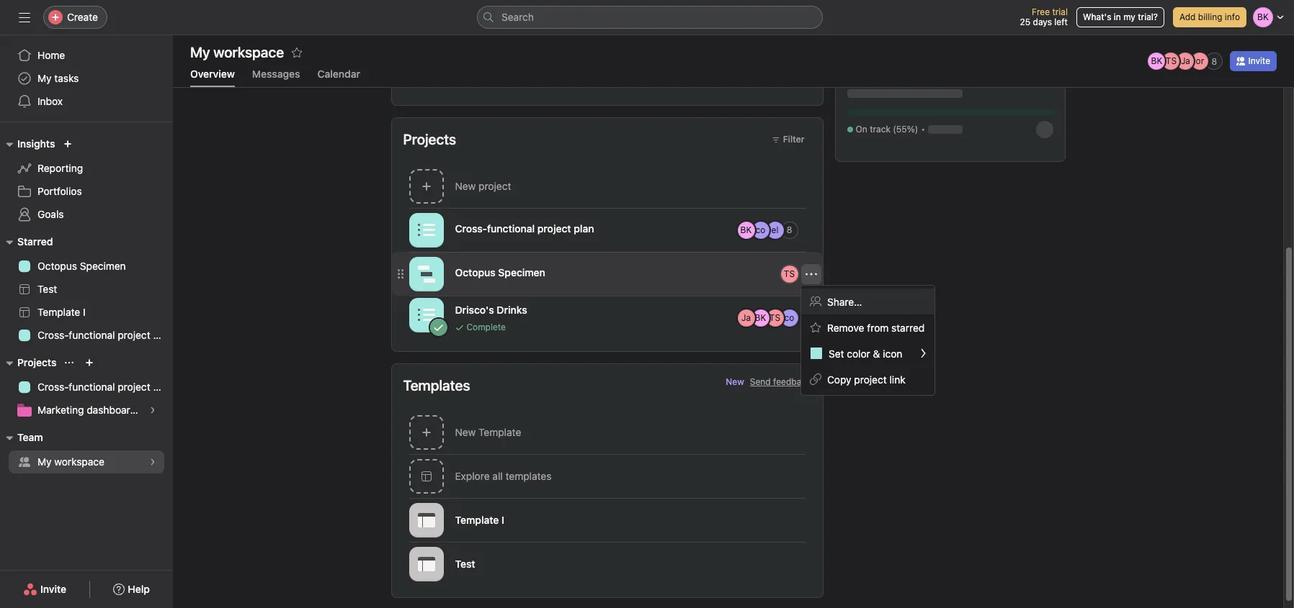 Task type: vqa. For each thing, say whether or not it's contained in the screenshot.
list box
no



Task type: describe. For each thing, give the bounding box(es) containing it.
copy project link
[[827, 374, 906, 386]]

my workspace
[[37, 456, 104, 468]]

1 horizontal spatial octopus specimen
[[455, 266, 545, 278]]

what's in my trial? button
[[1076, 7, 1164, 27]]

i inside starred element
[[83, 306, 86, 318]]

feedback
[[773, 377, 811, 388]]

new template
[[455, 427, 521, 439]]

el
[[771, 224, 779, 235]]

1 vertical spatial ja
[[741, 312, 751, 323]]

left
[[1054, 17, 1068, 27]]

or
[[1196, 55, 1204, 66]]

cross-functional project plan inside starred element
[[37, 329, 173, 342]]

0 vertical spatial projects
[[403, 131, 456, 148]]

0 vertical spatial functional
[[487, 222, 535, 235]]

add billing info button
[[1173, 7, 1247, 27]]

messages button
[[252, 68, 300, 87]]

starred
[[17, 236, 53, 248]]

•
[[921, 124, 925, 135]]

my tasks link
[[9, 67, 164, 90]]

1 horizontal spatial invite button
[[1230, 51, 1277, 71]]

trial
[[1052, 6, 1068, 17]]

1 horizontal spatial test
[[455, 558, 475, 571]]

specimen inside starred element
[[80, 260, 126, 272]]

2 vertical spatial ts
[[769, 312, 780, 323]]

on
[[856, 124, 867, 135]]

1 cross-functional project plan link from the top
[[9, 324, 173, 347]]

reporting link
[[9, 157, 164, 180]]

my workspace link
[[9, 451, 164, 474]]

0 horizontal spatial template i link
[[9, 301, 164, 324]]

search list box
[[477, 6, 823, 29]]

free trial 25 days left
[[1020, 6, 1068, 27]]

add to starred image
[[291, 47, 303, 58]]

1 horizontal spatial i
[[502, 514, 504, 527]]

create button
[[43, 6, 107, 29]]

inbox
[[37, 95, 63, 107]]

0 vertical spatial co
[[756, 224, 766, 235]]

my for my workspace
[[37, 456, 52, 468]]

projects element
[[0, 350, 173, 425]]

template image
[[418, 512, 435, 529]]

new send feedback
[[726, 377, 811, 388]]

color
[[847, 348, 870, 360]]

calendar button
[[317, 68, 360, 87]]

calendar
[[317, 68, 360, 80]]

my tasks
[[37, 72, 79, 84]]

template inside starred element
[[37, 306, 80, 318]]

tasks
[[54, 72, 79, 84]]

help
[[128, 584, 150, 596]]

0 vertical spatial cross-functional project plan
[[455, 222, 594, 235]]

show options image
[[805, 268, 817, 280]]

projects inside dropdown button
[[17, 357, 56, 369]]

drinks
[[497, 304, 527, 316]]

new for templates
[[455, 427, 476, 439]]

templates
[[403, 378, 470, 394]]

explore all templates
[[455, 471, 552, 483]]

complete
[[467, 322, 506, 333]]

info
[[1225, 12, 1240, 22]]

free
[[1032, 6, 1050, 17]]

starred
[[891, 322, 925, 334]]

cross-functional project plan inside projects element
[[37, 381, 173, 393]]

project inside copy project link link
[[854, 374, 887, 386]]

1 vertical spatial template
[[478, 427, 521, 439]]

test inside starred element
[[37, 283, 57, 295]]

0 vertical spatial plan
[[574, 222, 594, 235]]

set color & icon link
[[801, 341, 935, 367]]

what's
[[1083, 12, 1111, 22]]

dashboards
[[87, 404, 141, 416]]

insights button
[[0, 135, 55, 153]]

search
[[502, 11, 534, 23]]

icon
[[883, 348, 902, 360]]

goals link
[[9, 203, 164, 226]]

set
[[829, 348, 844, 360]]

cross- inside starred element
[[37, 329, 69, 342]]

starred button
[[0, 233, 53, 251]]

days
[[1033, 17, 1052, 27]]

link
[[890, 374, 906, 386]]

from
[[867, 322, 889, 334]]

explore
[[455, 471, 490, 483]]

set color & icon
[[829, 348, 902, 360]]

team
[[17, 432, 43, 444]]

my for my tasks
[[37, 72, 52, 84]]

trial?
[[1138, 12, 1158, 22]]

search button
[[477, 6, 823, 29]]

marketing dashboards link
[[9, 399, 164, 422]]

0 vertical spatial ja
[[1181, 55, 1190, 66]]

messages
[[252, 68, 300, 80]]

teams element
[[0, 425, 173, 477]]

0 horizontal spatial test link
[[9, 278, 164, 301]]

0 vertical spatial cross-
[[455, 222, 487, 235]]

copy project link link
[[801, 367, 935, 393]]

drisco's
[[455, 304, 494, 316]]

see details, my workspace image
[[148, 458, 157, 467]]

remove from starred link
[[801, 315, 935, 341]]



Task type: locate. For each thing, give the bounding box(es) containing it.
1 vertical spatial test
[[455, 558, 475, 571]]

template up show options, current sort, top image
[[37, 306, 80, 318]]

0 vertical spatial new
[[455, 180, 476, 192]]

0 horizontal spatial template i
[[37, 306, 86, 318]]

bk up send
[[755, 312, 766, 323]]

0 vertical spatial template i link
[[9, 301, 164, 324]]

on track (55%)
[[856, 124, 918, 135]]

cross- down new project
[[455, 222, 487, 235]]

template i
[[37, 306, 86, 318], [455, 514, 504, 527]]

ja left or
[[1181, 55, 1190, 66]]

octopus specimen down goals 'link'
[[37, 260, 126, 272]]

0 horizontal spatial co
[[756, 224, 766, 235]]

2 vertical spatial cross-
[[37, 381, 69, 393]]

1 horizontal spatial projects
[[403, 131, 456, 148]]

1 vertical spatial 8
[[787, 225, 792, 236]]

my workspace
[[190, 44, 284, 61]]

0 horizontal spatial octopus specimen
[[37, 260, 126, 272]]

ts up new send feedback
[[769, 312, 780, 323]]

1 horizontal spatial 8
[[1212, 56, 1217, 67]]

cross-functional project plan down new project
[[455, 222, 594, 235]]

2 vertical spatial template
[[455, 514, 499, 527]]

projects button
[[0, 355, 56, 372]]

show options, current sort, top image
[[65, 359, 74, 367]]

template i up show options, current sort, top image
[[37, 306, 86, 318]]

functional
[[487, 222, 535, 235], [69, 329, 115, 342], [69, 381, 115, 393]]

1 vertical spatial projects
[[17, 357, 56, 369]]

0 vertical spatial invite button
[[1230, 51, 1277, 71]]

plan for second cross-functional project plan link from the bottom of the page
[[153, 329, 173, 342]]

template up all
[[478, 427, 521, 439]]

1 horizontal spatial ts
[[784, 268, 795, 279]]

0 horizontal spatial specimen
[[80, 260, 126, 272]]

inbox link
[[9, 90, 164, 113]]

octopus specimen up the drisco's drinks in the left of the page
[[455, 266, 545, 278]]

1 vertical spatial cross-
[[37, 329, 69, 342]]

new
[[455, 180, 476, 192], [726, 377, 744, 388], [455, 427, 476, 439]]

overview button
[[190, 68, 235, 87]]

0 vertical spatial i
[[83, 306, 86, 318]]

remove
[[827, 322, 864, 334]]

1 horizontal spatial bk
[[755, 312, 766, 323]]

send feedback link
[[750, 376, 811, 389]]

0 vertical spatial 8
[[1212, 56, 1217, 67]]

2 vertical spatial plan
[[153, 381, 173, 393]]

template image
[[418, 556, 435, 573]]

list image
[[418, 307, 435, 324]]

what's in my trial?
[[1083, 12, 1158, 22]]

copy
[[827, 374, 851, 386]]

home
[[37, 49, 65, 61]]

portfolios
[[37, 185, 82, 197]]

create
[[67, 11, 98, 23]]

8 right "el"
[[787, 225, 792, 236]]

0 vertical spatial my
[[37, 72, 52, 84]]

test down octopus specimen link
[[37, 283, 57, 295]]

i down the explore all templates
[[502, 514, 504, 527]]

1 vertical spatial i
[[502, 514, 504, 527]]

0 vertical spatial test link
[[9, 278, 164, 301]]

cross-functional project plan link up marketing dashboards
[[9, 376, 173, 399]]

1 horizontal spatial octopus
[[455, 266, 496, 278]]

&
[[873, 348, 880, 360]]

bk
[[1151, 55, 1162, 66], [740, 224, 752, 235], [755, 312, 766, 323]]

remove from starred
[[827, 322, 925, 334]]

projects left show options, current sort, top image
[[17, 357, 56, 369]]

goals
[[37, 208, 64, 220]]

plan inside starred element
[[153, 329, 173, 342]]

1 vertical spatial plan
[[153, 329, 173, 342]]

1 vertical spatial bk
[[740, 224, 752, 235]]

add
[[1180, 12, 1196, 22]]

list image
[[418, 222, 435, 239]]

co
[[756, 224, 766, 235], [784, 312, 794, 323]]

timeline image
[[418, 266, 435, 283]]

template i inside starred element
[[37, 306, 86, 318]]

1 horizontal spatial template i
[[455, 514, 504, 527]]

ja
[[1181, 55, 1190, 66], [741, 312, 751, 323]]

co left remove
[[784, 312, 794, 323]]

2 vertical spatial cross-functional project plan
[[37, 381, 173, 393]]

1 vertical spatial invite button
[[14, 577, 76, 603]]

my inside teams element
[[37, 456, 52, 468]]

ts
[[1166, 55, 1177, 66], [784, 268, 795, 279], [769, 312, 780, 323]]

octopus inside octopus specimen link
[[37, 260, 77, 272]]

octopus up drisco's
[[455, 266, 496, 278]]

0 horizontal spatial projects
[[17, 357, 56, 369]]

1 vertical spatial my
[[37, 456, 52, 468]]

0 horizontal spatial 8
[[787, 225, 792, 236]]

0 vertical spatial ts
[[1166, 55, 1177, 66]]

0 vertical spatial template i
[[37, 306, 86, 318]]

1 vertical spatial functional
[[69, 329, 115, 342]]

test left toggle project template starred status icon
[[455, 558, 475, 571]]

cross- up show options, current sort, top image
[[37, 329, 69, 342]]

starred element
[[0, 229, 173, 350]]

ts left or
[[1166, 55, 1177, 66]]

octopus
[[37, 260, 77, 272], [455, 266, 496, 278]]

0 horizontal spatial test
[[37, 283, 57, 295]]

0 vertical spatial bk
[[1151, 55, 1162, 66]]

8 for el
[[787, 225, 792, 236]]

octopus specimen inside starred element
[[37, 260, 126, 272]]

specimen
[[80, 260, 126, 272], [498, 266, 545, 278]]

2 vertical spatial bk
[[755, 312, 766, 323]]

marketing dashboards
[[37, 404, 141, 416]]

0 vertical spatial template
[[37, 306, 80, 318]]

drisco's drinks
[[455, 304, 527, 316]]

1 vertical spatial template i link
[[392, 499, 823, 543]]

in
[[1114, 12, 1121, 22]]

template down 'explore'
[[455, 514, 499, 527]]

cross-functional project plan link
[[9, 324, 173, 347], [9, 376, 173, 399]]

1 horizontal spatial ja
[[1181, 55, 1190, 66]]

global element
[[0, 35, 173, 122]]

invite button
[[1230, 51, 1277, 71], [14, 577, 76, 603]]

2 vertical spatial new
[[455, 427, 476, 439]]

1 horizontal spatial template i link
[[392, 499, 823, 543]]

octopus specimen link
[[9, 255, 164, 278]]

1 my from the top
[[37, 72, 52, 84]]

my down team
[[37, 456, 52, 468]]

0 horizontal spatial octopus
[[37, 260, 77, 272]]

home link
[[9, 44, 164, 67]]

1 horizontal spatial test link
[[392, 543, 823, 587]]

see details, marketing dashboards image
[[148, 406, 157, 415]]

1 horizontal spatial co
[[784, 312, 794, 323]]

i down octopus specimen link
[[83, 306, 86, 318]]

1 vertical spatial ts
[[784, 268, 795, 279]]

bk left or
[[1151, 55, 1162, 66]]

8 for or
[[1212, 56, 1217, 67]]

hide sidebar image
[[19, 12, 30, 23]]

reporting
[[37, 162, 83, 174]]

marketing
[[37, 404, 84, 416]]

send
[[750, 377, 771, 388]]

new for projects
[[455, 180, 476, 192]]

share…
[[827, 296, 862, 308]]

workspace
[[54, 456, 104, 468]]

track
[[870, 124, 891, 135]]

all
[[492, 471, 503, 483]]

overview
[[190, 68, 235, 80]]

0 vertical spatial test
[[37, 283, 57, 295]]

templates
[[505, 471, 552, 483]]

0 horizontal spatial invite
[[40, 584, 66, 596]]

2 my from the top
[[37, 456, 52, 468]]

cross-functional project plan up new project or portfolio image
[[37, 329, 173, 342]]

cross-functional project plan up the dashboards
[[37, 381, 173, 393]]

octopus down starred
[[37, 260, 77, 272]]

projects up new project
[[403, 131, 456, 148]]

ja up send
[[741, 312, 751, 323]]

1 horizontal spatial specimen
[[498, 266, 545, 278]]

1 vertical spatial template i
[[455, 514, 504, 527]]

1 horizontal spatial invite
[[1248, 55, 1270, 66]]

insights
[[17, 138, 55, 150]]

new image
[[64, 140, 72, 148]]

2 horizontal spatial ts
[[1166, 55, 1177, 66]]

0 horizontal spatial invite button
[[14, 577, 76, 603]]

cross-functional project plan link inside projects element
[[9, 376, 173, 399]]

project inside projects element
[[118, 381, 150, 393]]

cross-functional project plan
[[455, 222, 594, 235], [37, 329, 173, 342], [37, 381, 173, 393]]

1 vertical spatial cross-functional project plan link
[[9, 376, 173, 399]]

projects
[[403, 131, 456, 148], [17, 357, 56, 369]]

plan inside projects element
[[153, 381, 173, 393]]

co left "el"
[[756, 224, 766, 235]]

my
[[1123, 12, 1135, 22]]

1 vertical spatial co
[[784, 312, 794, 323]]

template i up toggle project template starred status icon
[[455, 514, 504, 527]]

0 horizontal spatial ts
[[769, 312, 780, 323]]

add billing info
[[1180, 12, 1240, 22]]

0 horizontal spatial ja
[[741, 312, 751, 323]]

cross- inside projects element
[[37, 381, 69, 393]]

1 vertical spatial cross-functional project plan
[[37, 329, 173, 342]]

filter
[[783, 134, 804, 145]]

functional down new project
[[487, 222, 535, 235]]

functional up marketing dashboards
[[69, 381, 115, 393]]

my left tasks
[[37, 72, 52, 84]]

0 horizontal spatial i
[[83, 306, 86, 318]]

i
[[83, 306, 86, 318], [502, 514, 504, 527]]

1 vertical spatial invite
[[40, 584, 66, 596]]

cross- up marketing
[[37, 381, 69, 393]]

billing
[[1198, 12, 1222, 22]]

1 vertical spatial test link
[[392, 543, 823, 587]]

functional inside projects element
[[69, 381, 115, 393]]

specimen up drinks
[[498, 266, 545, 278]]

25
[[1020, 17, 1031, 27]]

1 vertical spatial new
[[726, 377, 744, 388]]

share… link
[[801, 289, 935, 315]]

0 vertical spatial cross-functional project plan link
[[9, 324, 173, 347]]

2 vertical spatial functional
[[69, 381, 115, 393]]

new project or portfolio image
[[85, 359, 94, 367]]

cross-
[[455, 222, 487, 235], [37, 329, 69, 342], [37, 381, 69, 393]]

toggle project template starred status image
[[481, 560, 490, 569]]

(55%)
[[893, 124, 918, 135]]

cross-functional project plan link up new project or portfolio image
[[9, 324, 173, 347]]

ts left show options icon
[[784, 268, 795, 279]]

bk left "el"
[[740, 224, 752, 235]]

insights element
[[0, 131, 173, 229]]

specimen down goals 'link'
[[80, 260, 126, 272]]

0 horizontal spatial bk
[[740, 224, 752, 235]]

project inside starred element
[[118, 329, 150, 342]]

0 vertical spatial invite
[[1248, 55, 1270, 66]]

team button
[[0, 429, 43, 447]]

plan for cross-functional project plan link inside the projects element
[[153, 381, 173, 393]]

2 horizontal spatial bk
[[1151, 55, 1162, 66]]

8 right or
[[1212, 56, 1217, 67]]

portfolios link
[[9, 180, 164, 203]]

new project
[[455, 180, 511, 192]]

my inside global "element"
[[37, 72, 52, 84]]

help button
[[104, 577, 159, 603]]

template i link
[[9, 301, 164, 324], [392, 499, 823, 543]]

test link
[[9, 278, 164, 301], [392, 543, 823, 587]]

2 cross-functional project plan link from the top
[[9, 376, 173, 399]]

functional inside starred element
[[69, 329, 115, 342]]

functional up new project or portfolio image
[[69, 329, 115, 342]]

filter button
[[765, 130, 811, 150]]

8
[[1212, 56, 1217, 67], [787, 225, 792, 236]]



